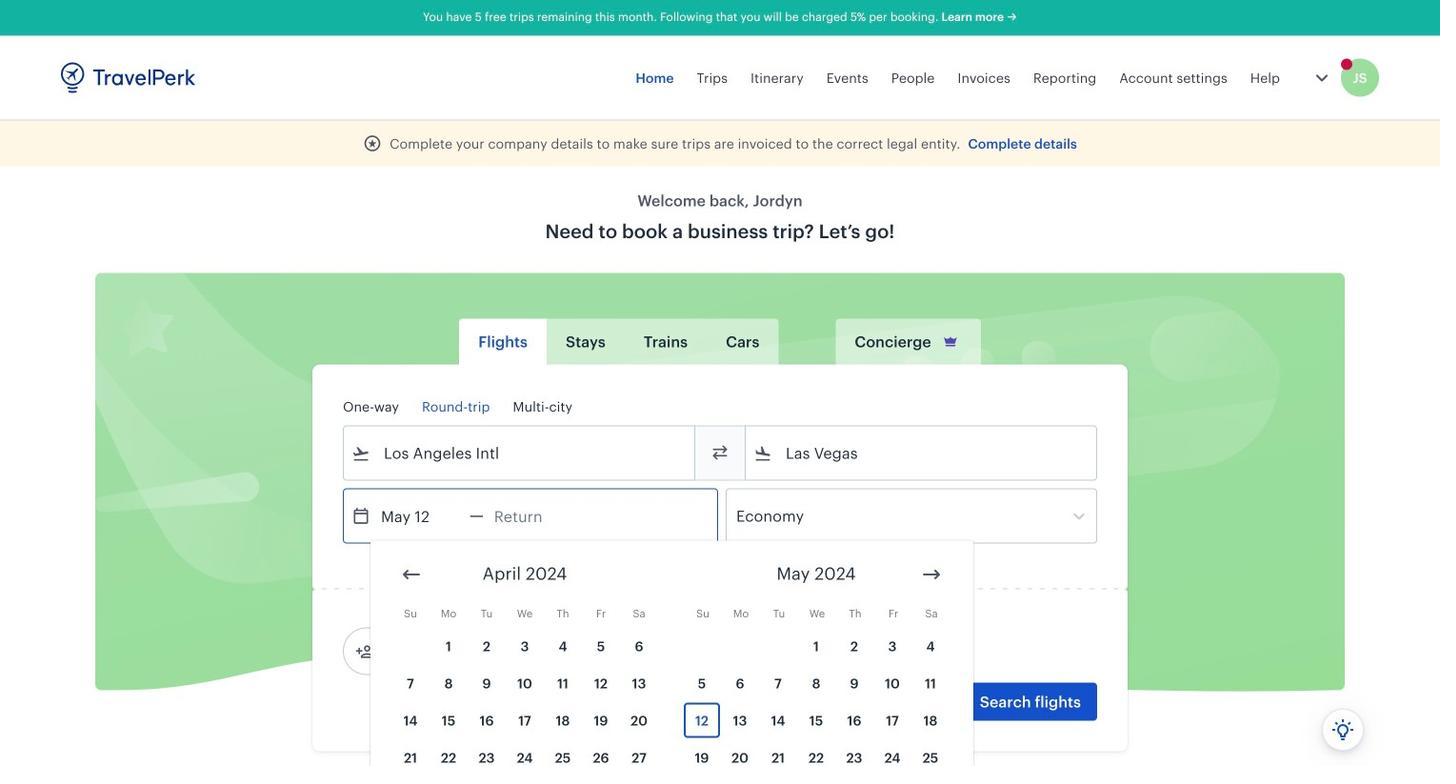 Task type: vqa. For each thing, say whether or not it's contained in the screenshot.
the Return text field
yes



Task type: describe. For each thing, give the bounding box(es) containing it.
Return text field
[[484, 489, 583, 543]]

To search field
[[773, 438, 1072, 468]]

From search field
[[371, 438, 670, 468]]

Depart text field
[[371, 489, 470, 543]]



Task type: locate. For each thing, give the bounding box(es) containing it.
move backward to switch to the previous month. image
[[400, 563, 423, 586]]

move forward to switch to the next month. image
[[920, 563, 943, 586]]

Add first traveler search field
[[374, 636, 573, 666]]

calendar application
[[371, 541, 1441, 766]]



